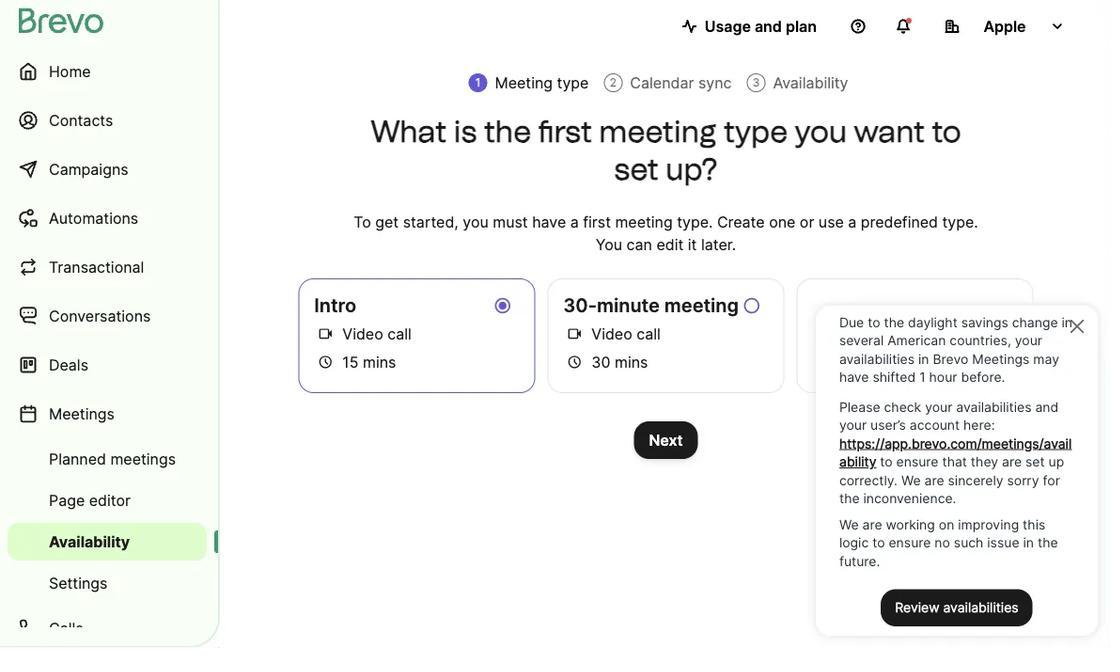 Task type: locate. For each thing, give the bounding box(es) containing it.
radio_button_unchecked
[[743, 294, 762, 317]]

1 videocam from the left
[[318, 325, 333, 343]]

schedule 30 mins
[[567, 353, 648, 371]]

1 horizontal spatial type
[[724, 113, 788, 150]]

0 horizontal spatial a
[[571, 213, 579, 231]]

calendar
[[631, 73, 695, 92]]

1 horizontal spatial type.
[[943, 213, 979, 231]]

schedule
[[318, 353, 333, 371], [567, 353, 583, 371]]

videocam down 30-
[[567, 325, 583, 343]]

meeting
[[599, 113, 717, 150], [616, 213, 673, 231], [665, 294, 739, 317], [919, 315, 978, 333]]

you
[[596, 235, 623, 253]]

0 vertical spatial first
[[538, 113, 593, 150]]

schedule for intro
[[318, 353, 333, 371]]

schedule 15 mins
[[318, 353, 396, 371]]

contacts link
[[8, 98, 207, 143]]

1 vertical spatial type
[[724, 113, 788, 150]]

type. up it
[[677, 213, 713, 231]]

schedule left 30
[[567, 353, 583, 371]]

you left must
[[463, 213, 489, 231]]

0 vertical spatial create
[[718, 213, 765, 231]]

1 schedule from the left
[[318, 353, 333, 371]]

2 call from the left
[[637, 324, 661, 343]]

2 horizontal spatial a
[[906, 315, 915, 333]]

no color image for video call
[[314, 323, 337, 345]]

page editor
[[49, 491, 131, 509]]

conversations link
[[8, 293, 207, 339]]

1
[[476, 76, 481, 89]]

what is the first meeting type you want to set up?
[[371, 113, 962, 187]]

type left 2
[[557, 73, 589, 92]]

no color image containing videocam
[[314, 323, 337, 345]]

mins right 30
[[615, 353, 648, 371]]

mins right 15
[[363, 353, 396, 371]]

usage and plan
[[705, 17, 817, 35]]

you inside what is the first meeting type you want to set up?
[[795, 113, 847, 150]]

1 horizontal spatial you
[[795, 113, 847, 150]]

what
[[371, 113, 447, 150]]

mins
[[363, 353, 396, 371], [615, 353, 648, 371]]

1 vertical spatial availability
[[49, 532, 130, 551]]

use
[[819, 213, 844, 231]]

2 video from the left
[[592, 324, 633, 343]]

no color image
[[492, 294, 514, 317], [564, 323, 586, 345], [827, 324, 848, 347]]

call up schedule 15 mins at left bottom
[[388, 324, 412, 343]]

first inside what is the first meeting type you want to set up?
[[538, 113, 593, 150]]

a
[[571, 213, 579, 231], [849, 213, 857, 231], [906, 315, 915, 333]]

call down minute
[[637, 324, 661, 343]]

videocam inside 30-minute meeting radio_button_unchecked videocam video call
[[567, 325, 583, 343]]

schedule inside schedule 15 mins
[[318, 353, 333, 371]]

type inside what is the first meeting type you want to set up?
[[724, 113, 788, 150]]

0 horizontal spatial schedule
[[318, 353, 333, 371]]

2 videocam from the left
[[567, 325, 583, 343]]

campaigns
[[49, 160, 128, 178]]

0 vertical spatial type
[[557, 73, 589, 92]]

1 mins from the left
[[363, 353, 396, 371]]

create inside the to get started, you must have a first meeting type. create one or use a predefined type. you can edit it later.
[[718, 213, 765, 231]]

video up schedule 30 mins
[[592, 324, 633, 343]]

type. right "predefined"
[[943, 213, 979, 231]]

1 vertical spatial you
[[463, 213, 489, 231]]

usage
[[705, 17, 751, 35]]

schedule left 15
[[318, 353, 333, 371]]

mins for intro
[[363, 353, 396, 371]]

first up you
[[583, 213, 611, 231]]

1 horizontal spatial video
[[592, 324, 633, 343]]

videocam inside videocam video call
[[318, 325, 333, 343]]

0 horizontal spatial you
[[463, 213, 489, 231]]

1 horizontal spatial schedule
[[567, 353, 583, 371]]

a right use
[[849, 213, 857, 231]]

you
[[795, 113, 847, 150], [463, 213, 489, 231]]

videocam
[[318, 325, 333, 343], [567, 325, 583, 343]]

availability down page editor
[[49, 532, 130, 551]]

0 horizontal spatial call
[[388, 324, 412, 343]]

a right add_circle_outline
[[906, 315, 915, 333]]

0 horizontal spatial create
[[718, 213, 765, 231]]

call inside 30-minute meeting radio_button_unchecked videocam video call
[[637, 324, 661, 343]]

first
[[538, 113, 593, 150], [583, 213, 611, 231]]

video
[[343, 324, 384, 343], [592, 324, 633, 343]]

deals link
[[8, 342, 207, 388]]

1 vertical spatial create
[[854, 315, 903, 333]]

calls link
[[8, 606, 207, 648]]

1 horizontal spatial videocam
[[567, 325, 583, 343]]

availability
[[774, 73, 849, 92], [49, 532, 130, 551]]

to
[[932, 113, 962, 150]]

0 vertical spatial you
[[795, 113, 847, 150]]

a right have
[[571, 213, 579, 231]]

create up later.
[[718, 213, 765, 231]]

1 horizontal spatial a
[[849, 213, 857, 231]]

0 horizontal spatial mins
[[363, 353, 396, 371]]

up?
[[666, 151, 718, 187]]

type right add_circle_outline
[[854, 338, 886, 356]]

mins for 30-minute meeting
[[615, 353, 648, 371]]

create right add_circle_outline
[[854, 315, 903, 333]]

availability link
[[8, 523, 207, 561]]

want
[[854, 113, 926, 150]]

0 horizontal spatial video
[[343, 324, 384, 343]]

plan
[[786, 17, 817, 35]]

2 mins from the left
[[615, 353, 648, 371]]

no color image containing radio_button_unchecked
[[741, 294, 763, 317]]

create inside add_circle_outline create a meeting type
[[854, 315, 903, 333]]

0 vertical spatial availability
[[774, 73, 849, 92]]

3
[[753, 76, 760, 89]]

no color image
[[741, 294, 763, 317], [314, 323, 337, 345], [314, 351, 337, 373], [564, 351, 586, 373]]

1 vertical spatial first
[[583, 213, 611, 231]]

0 horizontal spatial videocam
[[318, 325, 333, 343]]

1 horizontal spatial create
[[854, 315, 903, 333]]

calls
[[49, 619, 83, 637]]

automations link
[[8, 196, 207, 241]]

2 type. from the left
[[943, 213, 979, 231]]

2 horizontal spatial no color image
[[827, 324, 848, 347]]

predefined
[[861, 213, 939, 231]]

schedule inside schedule 30 mins
[[567, 353, 583, 371]]

2
[[610, 76, 617, 89]]

automations
[[49, 209, 138, 227]]

first down 'meeting type'
[[538, 113, 593, 150]]

2 horizontal spatial type
[[854, 338, 886, 356]]

planned meetings link
[[8, 440, 207, 478]]

1 horizontal spatial no color image
[[564, 323, 586, 345]]

no color image containing videocam
[[564, 323, 586, 345]]

0 horizontal spatial no color image
[[492, 294, 514, 317]]

call
[[388, 324, 412, 343], [637, 324, 661, 343]]

videocam down intro
[[318, 325, 333, 343]]

meeting type
[[495, 73, 589, 92]]

type
[[557, 73, 589, 92], [724, 113, 788, 150], [854, 338, 886, 356]]

planned meetings
[[49, 450, 176, 468]]

type down 3
[[724, 113, 788, 150]]

radio_button_checked
[[493, 294, 512, 317]]

1 horizontal spatial call
[[637, 324, 661, 343]]

availability right 3
[[774, 73, 849, 92]]

first inside the to get started, you must have a first meeting type. create one or use a predefined type. you can edit it later.
[[583, 213, 611, 231]]

usage and plan button
[[668, 8, 832, 45]]

15
[[343, 353, 359, 371]]

next
[[649, 431, 683, 449]]

you left the want at top right
[[795, 113, 847, 150]]

meeting inside 30-minute meeting radio_button_unchecked videocam video call
[[665, 294, 739, 317]]

create
[[718, 213, 765, 231], [854, 315, 903, 333]]

meetings link
[[8, 391, 207, 436]]

0 horizontal spatial type.
[[677, 213, 713, 231]]

planned
[[49, 450, 106, 468]]

settings link
[[8, 564, 207, 602]]

0 horizontal spatial availability
[[49, 532, 130, 551]]

2 vertical spatial type
[[854, 338, 886, 356]]

2 schedule from the left
[[567, 353, 583, 371]]

type.
[[677, 213, 713, 231], [943, 213, 979, 231]]

video up schedule 15 mins at left bottom
[[343, 324, 384, 343]]

one
[[769, 213, 796, 231]]

1 horizontal spatial mins
[[615, 353, 648, 371]]

meetings
[[49, 404, 115, 423]]



Task type: describe. For each thing, give the bounding box(es) containing it.
add_circle_outline create a meeting type
[[830, 315, 978, 356]]

it
[[688, 235, 697, 253]]

conversations
[[49, 307, 151, 325]]

no color image containing radio_button_checked
[[492, 294, 514, 317]]

a inside add_circle_outline create a meeting type
[[906, 315, 915, 333]]

1 horizontal spatial availability
[[774, 73, 849, 92]]

to get started, you must have a first meeting type. create one or use a predefined type. you can edit it later.
[[354, 213, 979, 253]]

started,
[[403, 213, 459, 231]]

the
[[484, 113, 532, 150]]

transactional link
[[8, 245, 207, 290]]

intro
[[314, 294, 357, 317]]

get
[[376, 213, 399, 231]]

page editor link
[[8, 482, 207, 519]]

editor
[[89, 491, 131, 509]]

deals
[[49, 356, 88, 374]]

no color image for 30 mins
[[564, 351, 586, 373]]

or
[[800, 213, 815, 231]]

have
[[532, 213, 566, 231]]

30-minute meeting radio_button_unchecked videocam video call
[[564, 294, 762, 343]]

30-
[[564, 294, 597, 317]]

you inside the to get started, you must have a first meeting type. create one or use a predefined type. you can edit it later.
[[463, 213, 489, 231]]

page
[[49, 491, 85, 509]]

must
[[493, 213, 528, 231]]

home link
[[8, 49, 207, 94]]

type inside add_circle_outline create a meeting type
[[854, 338, 886, 356]]

settings
[[49, 574, 108, 592]]

30
[[592, 353, 611, 371]]

contacts
[[49, 111, 113, 129]]

to
[[354, 213, 371, 231]]

meetings
[[110, 450, 176, 468]]

video inside 30-minute meeting radio_button_unchecked videocam video call
[[592, 324, 633, 343]]

meeting
[[495, 73, 553, 92]]

transactional
[[49, 258, 144, 276]]

calendar sync
[[631, 73, 732, 92]]

campaigns link
[[8, 147, 207, 192]]

no color image for 15 mins
[[314, 351, 337, 373]]

1 video from the left
[[343, 324, 384, 343]]

0 horizontal spatial type
[[557, 73, 589, 92]]

add_circle_outline
[[830, 327, 845, 345]]

minute
[[597, 294, 660, 317]]

is
[[454, 113, 477, 150]]

can
[[627, 235, 653, 253]]

set
[[615, 151, 659, 187]]

apple
[[984, 17, 1027, 35]]

next button
[[634, 421, 698, 459]]

1 type. from the left
[[677, 213, 713, 231]]

videocam video call
[[318, 324, 412, 343]]

later.
[[702, 235, 737, 253]]

1 call from the left
[[388, 324, 412, 343]]

and
[[755, 17, 782, 35]]

meeting inside add_circle_outline create a meeting type
[[919, 315, 978, 333]]

schedule for 30-minute meeting
[[567, 353, 583, 371]]

sync
[[699, 73, 732, 92]]

apple button
[[930, 8, 1081, 45]]

meeting inside what is the first meeting type you want to set up?
[[599, 113, 717, 150]]

home
[[49, 62, 91, 80]]

edit
[[657, 235, 684, 253]]

meeting inside the to get started, you must have a first meeting type. create one or use a predefined type. you can edit it later.
[[616, 213, 673, 231]]

no color image containing add_circle_outline
[[827, 324, 848, 347]]



Task type: vqa. For each thing, say whether or not it's contained in the screenshot.
opportunities
no



